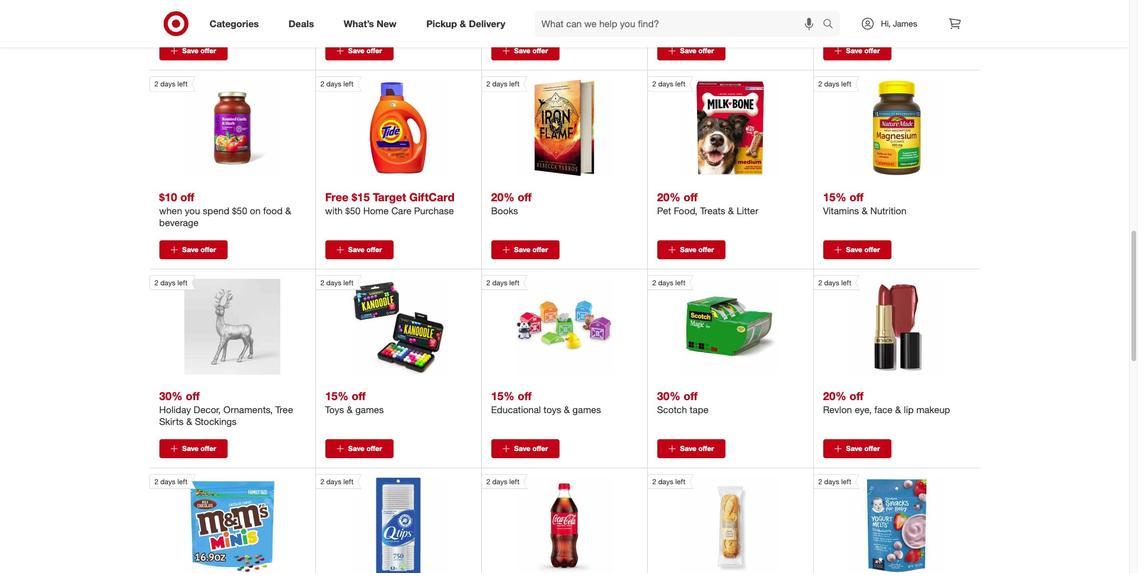 Task type: vqa. For each thing, say whether or not it's contained in the screenshot.


Task type: describe. For each thing, give the bounding box(es) containing it.
hi,
[[881, 18, 891, 28]]

20% off revlon eye, face & lip makeup
[[823, 390, 950, 416]]

holiday
[[159, 405, 191, 416]]

offer for paper
[[865, 46, 880, 55]]

save offer button for scotch
[[657, 440, 725, 459]]

15% off vitamins & nutrition
[[823, 190, 907, 217]]

downy
[[657, 3, 686, 15]]

What can we help you find? suggestions appear below search field
[[535, 11, 826, 37]]

mfr inside "button"
[[325, 20, 340, 29]]

decor,
[[194, 405, 221, 416]]

offer for vitamins
[[865, 246, 880, 255]]

save for educational
[[514, 445, 531, 454]]

single- for cottonelle
[[840, 20, 862, 29]]

save offer button for holiday
[[159, 440, 227, 459]]

single- inside "button"
[[342, 20, 364, 29]]

save offer button for fabric
[[491, 42, 559, 61]]

& inside 15% off vitamins & nutrition
[[862, 205, 868, 217]]

what's new link
[[334, 11, 412, 37]]

scotch
[[657, 405, 687, 416]]

games inside 15% off toys & games
[[355, 405, 384, 416]]

save for scotch
[[680, 445, 697, 454]]

cleaning
[[184, 3, 219, 15]]

categories link
[[200, 11, 274, 37]]

$50 for $15
[[345, 205, 361, 217]]

use for downy
[[696, 20, 707, 29]]

coupon for lysol cleaning products
[[211, 20, 235, 29]]

food
[[263, 205, 283, 217]]

save offer for pet
[[680, 246, 714, 255]]

off for 30% off holiday decor, ornaments, tree skirts & stockings
[[186, 390, 200, 403]]

save offer button for educational
[[491, 440, 559, 459]]

mfr single-use coupon button
[[325, 0, 472, 42]]

offer for scotch
[[699, 445, 714, 454]]

downy-
[[491, 3, 524, 15]]

use inside downy-bounce fabric enhancers mfr single-use coupon
[[530, 20, 541, 29]]

offer for toys
[[366, 445, 382, 454]]

& inside 20% off pet food, treats & litter
[[728, 205, 734, 217]]

save for holiday
[[182, 445, 199, 454]]

what's
[[344, 18, 374, 29]]

hi, james
[[881, 18, 917, 28]]

free $15 target giftcard with $50 home care purchase
[[325, 190, 455, 217]]

stockings
[[195, 416, 237, 428]]

fabric
[[689, 3, 715, 15]]

offer for when
[[200, 246, 216, 255]]

on
[[250, 205, 261, 217]]

offer for holiday
[[200, 445, 216, 454]]

save for vitamins
[[846, 246, 863, 255]]

mfr for lysol cleaning products
[[159, 20, 174, 29]]

mfr inside downy-bounce fabric enhancers mfr single-use coupon
[[491, 20, 506, 29]]

15% off educational toys & games
[[491, 390, 601, 416]]

single- for lysol
[[176, 20, 198, 29]]

offer inside 20% off books save offer
[[533, 246, 548, 255]]

offer for pet
[[699, 246, 714, 255]]

litter
[[737, 205, 759, 217]]

enhancer
[[718, 3, 758, 15]]

use for lysol
[[198, 20, 209, 29]]

bounce
[[524, 3, 557, 15]]

you
[[185, 205, 200, 217]]

offer for educational
[[533, 445, 548, 454]]

save offer button down books in the top of the page
[[491, 241, 559, 260]]

offer for target
[[366, 246, 382, 255]]

30% for 30% off scotch tape
[[657, 390, 681, 403]]

lysol cleaning products mfr single-use coupon
[[159, 3, 260, 29]]

20% off books save offer
[[491, 190, 548, 255]]

save offer for products
[[182, 46, 216, 55]]

$10
[[159, 190, 177, 204]]

20% for 20% off revlon eye, face & lip makeup
[[823, 390, 847, 403]]

save offer for educational
[[514, 445, 548, 454]]

save offer down the mfr single-use coupon on the left top of the page
[[348, 46, 382, 55]]

save offer button for revlon
[[823, 440, 891, 459]]

15% off toys & games
[[325, 390, 384, 416]]

free
[[325, 190, 349, 204]]

spend
[[203, 205, 229, 217]]

save offer for target
[[348, 246, 382, 255]]

save inside 20% off books save offer
[[514, 246, 531, 255]]

coupon inside "button"
[[377, 20, 401, 29]]

pickup & delivery
[[426, 18, 505, 29]]

save offer button for products
[[159, 42, 227, 61]]

new
[[377, 18, 397, 29]]

save offer button for pet
[[657, 241, 725, 260]]

20% inside 20% off books save offer
[[491, 190, 515, 204]]

save for pet
[[680, 246, 697, 255]]

home
[[363, 205, 389, 217]]

save offer button for vitamins
[[823, 241, 891, 260]]

use inside "button"
[[364, 20, 375, 29]]

15% for 15% off vitamins & nutrition
[[823, 190, 847, 204]]

educational
[[491, 405, 541, 416]]

books
[[491, 205, 518, 217]]

use for cottonelle
[[862, 20, 873, 29]]

downy fabric enhancer mfr single-use coupon
[[657, 3, 758, 29]]

& inside '15% off educational toys & games'
[[564, 405, 570, 416]]

deals link
[[278, 11, 329, 37]]

makeup
[[917, 405, 950, 416]]

save offer for when
[[182, 246, 216, 255]]

toys
[[544, 405, 561, 416]]

$50 for off
[[232, 205, 247, 217]]

off for $10 off when you spend $50 on food & beverage
[[180, 190, 194, 204]]

offer for enhancer
[[699, 46, 714, 55]]

off for 15% off vitamins & nutrition
[[850, 190, 864, 204]]



Task type: locate. For each thing, give the bounding box(es) containing it.
mfr down the downy
[[657, 20, 672, 29]]

15% inside 15% off vitamins & nutrition
[[823, 190, 847, 204]]

3 coupon from the left
[[543, 20, 567, 29]]

with
[[325, 205, 343, 217]]

offer for products
[[200, 46, 216, 55]]

offer
[[200, 46, 216, 55], [366, 46, 382, 55], [533, 46, 548, 55], [699, 46, 714, 55], [865, 46, 880, 55], [200, 246, 216, 255], [366, 246, 382, 255], [533, 246, 548, 255], [699, 246, 714, 255], [865, 246, 880, 255], [200, 445, 216, 454], [366, 445, 382, 454], [533, 445, 548, 454], [699, 445, 714, 454], [865, 445, 880, 454]]

mfr
[[159, 20, 174, 29], [325, 20, 340, 29], [491, 20, 506, 29], [657, 20, 672, 29], [823, 20, 838, 29]]

tree
[[275, 405, 293, 416]]

15% for 15% off toys & games
[[325, 390, 349, 403]]

& right toys
[[347, 405, 353, 416]]

mfr inside the lysol cleaning products mfr single-use coupon
[[159, 20, 174, 29]]

5 coupon from the left
[[875, 20, 899, 29]]

0 horizontal spatial $50
[[232, 205, 247, 217]]

mfr single-use coupon
[[325, 20, 401, 29]]

2 days left button
[[149, 77, 280, 176], [315, 77, 446, 176], [481, 77, 612, 176], [647, 77, 778, 176], [813, 77, 945, 176], [149, 276, 280, 375], [315, 276, 446, 375], [481, 276, 612, 375], [647, 276, 778, 375], [813, 276, 945, 375], [149, 475, 280, 574], [315, 475, 446, 574], [481, 475, 612, 574], [647, 475, 778, 574], [813, 475, 945, 574]]

single- down "cottonelle"
[[840, 20, 862, 29]]

2
[[154, 80, 158, 89], [320, 80, 324, 89], [486, 80, 490, 89], [652, 80, 656, 89], [818, 80, 822, 89], [154, 279, 158, 288], [320, 279, 324, 288], [486, 279, 490, 288], [652, 279, 656, 288], [818, 279, 822, 288], [154, 478, 158, 487], [320, 478, 324, 487], [486, 478, 490, 487], [652, 478, 656, 487], [818, 478, 822, 487]]

$50 down '$15'
[[345, 205, 361, 217]]

30% off holiday decor, ornaments, tree skirts & stockings
[[159, 390, 293, 428]]

& inside 30% off holiday decor, ornaments, tree skirts & stockings
[[186, 416, 192, 428]]

off inside $10 off when you spend $50 on food & beverage
[[180, 190, 194, 204]]

0 horizontal spatial 30%
[[159, 390, 183, 403]]

20% off pet food, treats & litter
[[657, 190, 759, 217]]

what's new
[[344, 18, 397, 29]]

downy-bounce fabric enhancers mfr single-use coupon
[[491, 3, 631, 29]]

single- left new
[[342, 20, 364, 29]]

save offer down home at the left
[[348, 246, 382, 255]]

$15
[[352, 190, 370, 204]]

single- inside downy-bounce fabric enhancers mfr single-use coupon
[[508, 20, 530, 29]]

off inside 20% off books save offer
[[518, 190, 532, 204]]

save offer button down vitamins
[[823, 241, 891, 260]]

save offer for vitamins
[[846, 246, 880, 255]]

single- inside downy fabric enhancer mfr single-use coupon
[[674, 20, 696, 29]]

pickup
[[426, 18, 457, 29]]

save offer button down the mfr single-use coupon on the left top of the page
[[325, 42, 393, 61]]

coupon for cottonelle toilet paper
[[875, 20, 899, 29]]

save offer down bounce
[[514, 46, 548, 55]]

30% for 30% off holiday decor, ornaments, tree skirts & stockings
[[159, 390, 183, 403]]

save down vitamins
[[846, 246, 863, 255]]

off for 15% off toys & games
[[352, 390, 366, 403]]

off inside 20% off revlon eye, face & lip makeup
[[850, 390, 864, 403]]

mfr inside downy fabric enhancer mfr single-use coupon
[[657, 20, 672, 29]]

mfr down "cottonelle"
[[823, 20, 838, 29]]

enhancers
[[586, 3, 631, 15]]

20%
[[491, 190, 515, 204], [657, 190, 681, 204], [823, 390, 847, 403]]

$50
[[232, 205, 247, 217], [345, 205, 361, 217]]

save for toys
[[348, 445, 365, 454]]

categories
[[210, 18, 259, 29]]

$10 off when you spend $50 on food & beverage
[[159, 190, 291, 229]]

2 $50 from the left
[[345, 205, 361, 217]]

coupon for downy fabric enhancer
[[709, 20, 733, 29]]

single- down the downy
[[674, 20, 696, 29]]

& inside 15% off toys & games
[[347, 405, 353, 416]]

4 use from the left
[[696, 20, 707, 29]]

save offer for fabric
[[514, 46, 548, 55]]

use down bounce
[[530, 20, 541, 29]]

save offer button for toys
[[325, 440, 393, 459]]

& right "toys"
[[564, 405, 570, 416]]

& left lip
[[895, 405, 901, 416]]

use down fabric
[[696, 20, 707, 29]]

4 mfr from the left
[[657, 20, 672, 29]]

coupon inside downy-bounce fabric enhancers mfr single-use coupon
[[543, 20, 567, 29]]

beverage
[[159, 217, 199, 229]]

single- inside the lysol cleaning products mfr single-use coupon
[[176, 20, 198, 29]]

2 horizontal spatial 20%
[[823, 390, 847, 403]]

save offer down 15% off toys & games
[[348, 445, 382, 454]]

mfr for downy fabric enhancer
[[657, 20, 672, 29]]

save down search button
[[846, 46, 863, 55]]

save down 15% off toys & games
[[348, 445, 365, 454]]

mfr inside cottonelle toilet paper mfr single-use coupon
[[823, 20, 838, 29]]

20% up "pet"
[[657, 190, 681, 204]]

15% inside '15% off educational toys & games'
[[491, 390, 515, 403]]

mfr down lysol
[[159, 20, 174, 29]]

20% up books in the top of the page
[[491, 190, 515, 204]]

save offer for paper
[[846, 46, 880, 55]]

0 horizontal spatial games
[[355, 405, 384, 416]]

off inside 15% off vitamins & nutrition
[[850, 190, 864, 204]]

save offer button down educational
[[491, 440, 559, 459]]

1 mfr from the left
[[159, 20, 174, 29]]

3 mfr from the left
[[491, 20, 506, 29]]

save down educational
[[514, 445, 531, 454]]

tape
[[690, 405, 709, 416]]

save offer for enhancer
[[680, 46, 714, 55]]

single-
[[176, 20, 198, 29], [342, 20, 364, 29], [508, 20, 530, 29], [674, 20, 696, 29], [840, 20, 862, 29]]

1 use from the left
[[198, 20, 209, 29]]

save down tape
[[680, 445, 697, 454]]

save offer button for enhancer
[[657, 42, 725, 61]]

0 horizontal spatial 20%
[[491, 190, 515, 204]]

30%
[[159, 390, 183, 403], [657, 390, 681, 403]]

save offer button down the what can we help you find? suggestions appear below "search field"
[[657, 42, 725, 61]]

20% inside 20% off pet food, treats & litter
[[657, 190, 681, 204]]

& left litter
[[728, 205, 734, 217]]

save down skirts
[[182, 445, 199, 454]]

single- down the downy-
[[508, 20, 530, 29]]

3 use from the left
[[530, 20, 541, 29]]

save offer button down food,
[[657, 241, 725, 260]]

coupon inside the lysol cleaning products mfr single-use coupon
[[211, 20, 235, 29]]

save down home at the left
[[348, 246, 365, 255]]

use inside downy fabric enhancer mfr single-use coupon
[[696, 20, 707, 29]]

save down the downy-
[[514, 46, 531, 55]]

1 single- from the left
[[176, 20, 198, 29]]

save offer button
[[159, 42, 227, 61], [325, 42, 393, 61], [491, 42, 559, 61], [657, 42, 725, 61], [823, 42, 891, 61], [159, 241, 227, 260], [325, 241, 393, 260], [491, 241, 559, 260], [657, 241, 725, 260], [823, 241, 891, 260], [159, 440, 227, 459], [325, 440, 393, 459], [491, 440, 559, 459], [657, 440, 725, 459], [823, 440, 891, 459]]

off for 15% off educational toys & games
[[518, 390, 532, 403]]

30% inside 30% off scotch tape
[[657, 390, 681, 403]]

save offer for toys
[[348, 445, 382, 454]]

off inside 20% off pet food, treats & litter
[[684, 190, 698, 204]]

15% up toys
[[325, 390, 349, 403]]

save offer down educational
[[514, 445, 548, 454]]

use left new
[[364, 20, 375, 29]]

care
[[391, 205, 412, 217]]

lysol
[[159, 3, 181, 15]]

off for 30% off scotch tape
[[684, 390, 698, 403]]

20% up revlon
[[823, 390, 847, 403]]

save
[[182, 46, 199, 55], [348, 46, 365, 55], [514, 46, 531, 55], [680, 46, 697, 55], [846, 46, 863, 55], [182, 246, 199, 255], [348, 246, 365, 255], [514, 246, 531, 255], [680, 246, 697, 255], [846, 246, 863, 255], [182, 445, 199, 454], [348, 445, 365, 454], [514, 445, 531, 454], [680, 445, 697, 454], [846, 445, 863, 454]]

purchase
[[414, 205, 454, 217]]

off inside 30% off holiday decor, ornaments, tree skirts & stockings
[[186, 390, 200, 403]]

games right "toys"
[[573, 405, 601, 416]]

days
[[160, 80, 175, 89], [326, 80, 341, 89], [492, 80, 507, 89], [658, 80, 673, 89], [824, 80, 839, 89], [160, 279, 175, 288], [326, 279, 341, 288], [492, 279, 507, 288], [658, 279, 673, 288], [824, 279, 839, 288], [160, 478, 175, 487], [326, 478, 341, 487], [492, 478, 507, 487], [658, 478, 673, 487], [824, 478, 839, 487]]

cottonelle
[[823, 3, 884, 15]]

search
[[818, 19, 846, 31]]

15% inside 15% off toys & games
[[325, 390, 349, 403]]

save offer down eye,
[[846, 445, 880, 454]]

1 horizontal spatial games
[[573, 405, 601, 416]]

4 coupon from the left
[[709, 20, 733, 29]]

delivery
[[469, 18, 505, 29]]

save down the lysol cleaning products mfr single-use coupon
[[182, 46, 199, 55]]

30% up holiday at the left
[[159, 390, 183, 403]]

2 single- from the left
[[342, 20, 364, 29]]

giftcard
[[409, 190, 455, 204]]

save for fabric
[[514, 46, 531, 55]]

15% up vitamins
[[823, 190, 847, 204]]

mfr down the downy-
[[491, 20, 506, 29]]

save for products
[[182, 46, 199, 55]]

save offer down the what can we help you find? suggestions appear below "search field"
[[680, 46, 714, 55]]

save offer button down the lysol cleaning products mfr single-use coupon
[[159, 42, 227, 61]]

offer for revlon
[[865, 445, 880, 454]]

pet
[[657, 205, 671, 217]]

2 games from the left
[[573, 405, 601, 416]]

single- down cleaning
[[176, 20, 198, 29]]

deals
[[289, 18, 314, 29]]

coupon inside downy fabric enhancer mfr single-use coupon
[[709, 20, 733, 29]]

& inside 20% off revlon eye, face & lip makeup
[[895, 405, 901, 416]]

off inside 30% off scotch tape
[[684, 390, 698, 403]]

2 horizontal spatial 15%
[[823, 190, 847, 204]]

toilet
[[887, 3, 908, 15]]

mfr left what's
[[325, 20, 340, 29]]

save offer
[[182, 46, 216, 55], [348, 46, 382, 55], [514, 46, 548, 55], [680, 46, 714, 55], [846, 46, 880, 55], [182, 246, 216, 255], [348, 246, 382, 255], [680, 246, 714, 255], [846, 246, 880, 255], [182, 445, 216, 454], [348, 445, 382, 454], [514, 445, 548, 454], [680, 445, 714, 454], [846, 445, 880, 454]]

off for 20% off pet food, treats & litter
[[684, 190, 698, 204]]

games right toys
[[355, 405, 384, 416]]

save offer down stockings
[[182, 445, 216, 454]]

1 horizontal spatial 20%
[[657, 190, 681, 204]]

save down the what can we help you find? suggestions appear below "search field"
[[680, 46, 697, 55]]

1 horizontal spatial 30%
[[657, 390, 681, 403]]

save offer button down tape
[[657, 440, 725, 459]]

1 games from the left
[[355, 405, 384, 416]]

3 single- from the left
[[508, 20, 530, 29]]

save offer button for when
[[159, 241, 227, 260]]

single- for downy
[[674, 20, 696, 29]]

use left hi,
[[862, 20, 873, 29]]

off inside 15% off toys & games
[[352, 390, 366, 403]]

cottonelle toilet paper mfr single-use coupon
[[823, 3, 935, 29]]

treats
[[700, 205, 726, 217]]

save offer for holiday
[[182, 445, 216, 454]]

15% for 15% off educational toys & games
[[491, 390, 515, 403]]

use inside cottonelle toilet paper mfr single-use coupon
[[862, 20, 873, 29]]

$50 left on
[[232, 205, 247, 217]]

off for 20% off revlon eye, face & lip makeup
[[850, 390, 864, 403]]

left
[[177, 80, 187, 89], [343, 80, 353, 89], [509, 80, 519, 89], [675, 80, 685, 89], [841, 80, 851, 89], [177, 279, 187, 288], [343, 279, 353, 288], [509, 279, 519, 288], [675, 279, 685, 288], [841, 279, 851, 288], [177, 478, 187, 487], [343, 478, 353, 487], [509, 478, 519, 487], [675, 478, 685, 487], [841, 478, 851, 487]]

james
[[893, 18, 917, 28]]

1 horizontal spatial $50
[[345, 205, 361, 217]]

use down cleaning
[[198, 20, 209, 29]]

5 mfr from the left
[[823, 20, 838, 29]]

save offer for revlon
[[846, 445, 880, 454]]

single- inside cottonelle toilet paper mfr single-use coupon
[[840, 20, 862, 29]]

search button
[[818, 11, 846, 39]]

off inside '15% off educational toys & games'
[[518, 390, 532, 403]]

save down beverage
[[182, 246, 199, 255]]

skirts
[[159, 416, 184, 428]]

use inside the lysol cleaning products mfr single-use coupon
[[198, 20, 209, 29]]

food,
[[674, 205, 698, 217]]

save offer button down eye,
[[823, 440, 891, 459]]

save offer down the lysol cleaning products mfr single-use coupon
[[182, 46, 216, 55]]

2 days left
[[154, 80, 187, 89], [320, 80, 353, 89], [486, 80, 519, 89], [652, 80, 685, 89], [818, 80, 851, 89], [154, 279, 187, 288], [320, 279, 353, 288], [486, 279, 519, 288], [652, 279, 685, 288], [818, 279, 851, 288], [154, 478, 187, 487], [320, 478, 353, 487], [486, 478, 519, 487], [652, 478, 685, 487], [818, 478, 851, 487]]

1 $50 from the left
[[232, 205, 247, 217]]

2 30% from the left
[[657, 390, 681, 403]]

coupon inside cottonelle toilet paper mfr single-use coupon
[[875, 20, 899, 29]]

ornaments,
[[223, 405, 273, 416]]

& right food on the top left of the page
[[285, 205, 291, 217]]

15%
[[823, 190, 847, 204], [325, 390, 349, 403], [491, 390, 515, 403]]

vitamins
[[823, 205, 859, 217]]

when
[[159, 205, 182, 217]]

20% for 20% off pet food, treats & litter
[[657, 190, 681, 204]]

& inside $10 off when you spend $50 on food & beverage
[[285, 205, 291, 217]]

15% up educational
[[491, 390, 515, 403]]

coupon
[[211, 20, 235, 29], [377, 20, 401, 29], [543, 20, 567, 29], [709, 20, 733, 29], [875, 20, 899, 29]]

2 mfr from the left
[[325, 20, 340, 29]]

save offer button down search button
[[823, 42, 891, 61]]

$50 inside 'free $15 target giftcard with $50 home care purchase'
[[345, 205, 361, 217]]

30% off scotch tape
[[657, 390, 709, 416]]

save offer down food,
[[680, 246, 714, 255]]

save offer button down bounce
[[491, 42, 559, 61]]

eye,
[[855, 405, 872, 416]]

$50 inside $10 off when you spend $50 on food & beverage
[[232, 205, 247, 217]]

1 30% from the left
[[159, 390, 183, 403]]

toys
[[325, 405, 344, 416]]

save offer button down toys
[[325, 440, 393, 459]]

games
[[355, 405, 384, 416], [573, 405, 601, 416]]

& right skirts
[[186, 416, 192, 428]]

5 use from the left
[[862, 20, 873, 29]]

pickup & delivery link
[[416, 11, 520, 37]]

mfr for cottonelle toilet paper
[[823, 20, 838, 29]]

1 coupon from the left
[[211, 20, 235, 29]]

2 coupon from the left
[[377, 20, 401, 29]]

use
[[198, 20, 209, 29], [364, 20, 375, 29], [530, 20, 541, 29], [696, 20, 707, 29], [862, 20, 873, 29]]

1 horizontal spatial 15%
[[491, 390, 515, 403]]

face
[[875, 405, 893, 416]]

paper
[[910, 3, 935, 15]]

offer for fabric
[[533, 46, 548, 55]]

& right pickup
[[460, 18, 466, 29]]

lip
[[904, 405, 914, 416]]

fabric
[[559, 3, 583, 15]]

save offer button for paper
[[823, 42, 891, 61]]

save down the mfr single-use coupon on the left top of the page
[[348, 46, 365, 55]]

products
[[222, 3, 260, 15]]

save offer down cottonelle toilet paper mfr single-use coupon
[[846, 46, 880, 55]]

off
[[180, 190, 194, 204], [518, 190, 532, 204], [684, 190, 698, 204], [850, 190, 864, 204], [186, 390, 200, 403], [352, 390, 366, 403], [518, 390, 532, 403], [684, 390, 698, 403], [850, 390, 864, 403]]

save offer down vitamins
[[846, 246, 880, 255]]

30% up scotch
[[657, 390, 681, 403]]

30% inside 30% off holiday decor, ornaments, tree skirts & stockings
[[159, 390, 183, 403]]

save for enhancer
[[680, 46, 697, 55]]

save for target
[[348, 246, 365, 255]]

0 horizontal spatial 15%
[[325, 390, 349, 403]]

save for when
[[182, 246, 199, 255]]

revlon
[[823, 405, 852, 416]]

save offer button down home at the left
[[325, 241, 393, 260]]

save for revlon
[[846, 445, 863, 454]]

save offer button down beverage
[[159, 241, 227, 260]]

save offer down tape
[[680, 445, 714, 454]]

4 single- from the left
[[674, 20, 696, 29]]

nutrition
[[871, 205, 907, 217]]

& right vitamins
[[862, 205, 868, 217]]

save down eye,
[[846, 445, 863, 454]]

save down food,
[[680, 246, 697, 255]]

save offer button down skirts
[[159, 440, 227, 459]]

save down books in the top of the page
[[514, 246, 531, 255]]

save for paper
[[846, 46, 863, 55]]

2 use from the left
[[364, 20, 375, 29]]

5 single- from the left
[[840, 20, 862, 29]]

games inside '15% off educational toys & games'
[[573, 405, 601, 416]]

20% inside 20% off revlon eye, face & lip makeup
[[823, 390, 847, 403]]

target
[[373, 190, 406, 204]]

save offer down beverage
[[182, 246, 216, 255]]

save offer for scotch
[[680, 445, 714, 454]]

save offer button for target
[[325, 241, 393, 260]]



